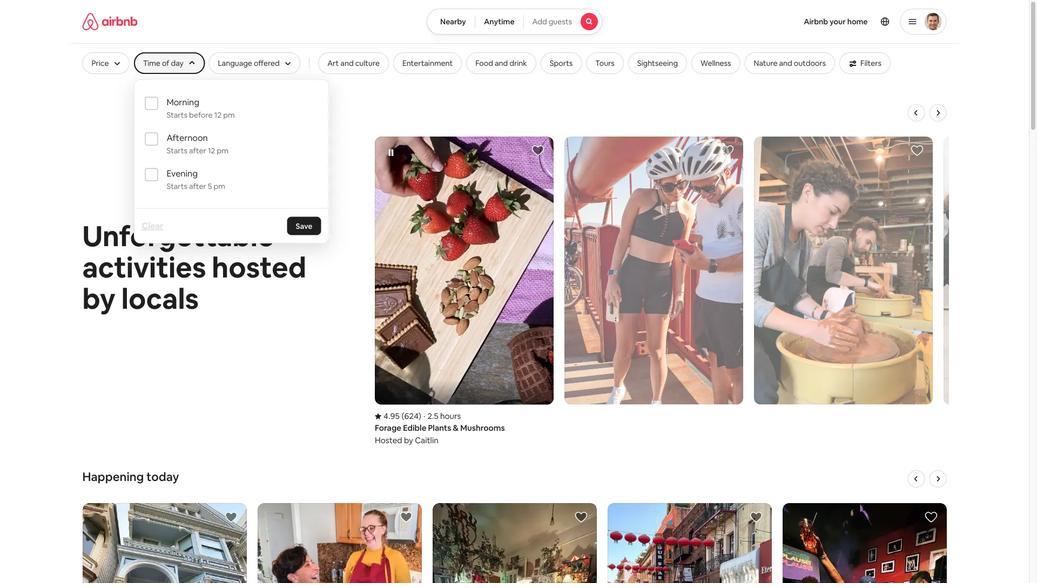 Task type: describe. For each thing, give the bounding box(es) containing it.
save
[[296, 221, 313, 231]]

morning starts before 12 pm
[[167, 97, 235, 120]]

add guests
[[532, 17, 572, 26]]

Food and drink button
[[466, 52, 536, 74]]

by inside forage edible plants & mushrooms hosted by caitlin
[[404, 435, 413, 446]]

4.95 out of 5 average rating,  624 reviews image
[[375, 411, 421, 422]]

food and drink
[[476, 58, 527, 68]]

Sports button
[[541, 52, 582, 74]]

day
[[171, 58, 184, 68]]

starts for morning
[[167, 110, 187, 120]]

clear button
[[136, 215, 169, 237]]

guests
[[549, 17, 572, 26]]

food
[[476, 58, 493, 68]]

Entertainment button
[[393, 52, 462, 74]]

happening today
[[82, 469, 179, 485]]

happening
[[82, 469, 144, 485]]

group containing 4.95 (624)
[[373, 104, 1037, 448]]

and for food
[[495, 58, 508, 68]]

2.5
[[427, 411, 438, 422]]

art
[[328, 58, 339, 68]]

add guests button
[[523, 9, 602, 35]]

locals
[[121, 281, 199, 317]]

activities
[[82, 249, 206, 286]]

add
[[532, 17, 547, 26]]

entertainment
[[402, 58, 453, 68]]

wellness
[[701, 58, 731, 68]]

plants
[[428, 423, 451, 434]]

before
[[189, 110, 213, 120]]

evening
[[167, 168, 198, 179]]

pm for morning
[[223, 110, 235, 120]]

hosted
[[212, 249, 306, 286]]

· 2.5 hours
[[423, 411, 461, 422]]

anytime button
[[475, 9, 524, 35]]

hours
[[440, 411, 461, 422]]

time of day
[[143, 58, 184, 68]]

none search field containing nearby
[[427, 9, 602, 35]]

and for nature
[[779, 58, 792, 68]]

anytime
[[484, 17, 515, 26]]

Art and culture button
[[318, 52, 389, 74]]

(624)
[[401, 411, 421, 422]]

after for afternoon
[[189, 146, 206, 155]]

4.95 (624)
[[383, 411, 421, 422]]

nature and outdoors
[[754, 58, 826, 68]]

nearby
[[440, 17, 466, 26]]

culture
[[355, 58, 380, 68]]

pm for afternoon
[[217, 146, 228, 155]]

afternoon starts after 12 pm
[[167, 132, 228, 155]]

art and culture
[[328, 58, 380, 68]]

add to wishlist image inside forage edible plants & mushrooms group
[[531, 144, 544, 157]]

Nature and outdoors button
[[745, 52, 835, 74]]

12 for morning
[[214, 110, 222, 120]]



Task type: vqa. For each thing, say whether or not it's contained in the screenshot.
airbnb
no



Task type: locate. For each thing, give the bounding box(es) containing it.
unforgettable
[[82, 218, 274, 254]]

pm up evening starts after 5 pm
[[217, 146, 228, 155]]

starts down evening
[[167, 181, 187, 191]]

starts inside morning starts before 12 pm
[[167, 110, 187, 120]]

Sightseeing button
[[628, 52, 687, 74]]

pm right before
[[223, 110, 235, 120]]

None search field
[[427, 9, 602, 35]]

starts
[[167, 110, 187, 120], [167, 146, 187, 155], [167, 181, 187, 191]]

1 and from the left
[[341, 58, 354, 68]]

3 and from the left
[[779, 58, 792, 68]]

pm right the "5"
[[214, 181, 225, 191]]

2 vertical spatial starts
[[167, 181, 187, 191]]

forage edible plants & mushrooms group
[[375, 137, 554, 446]]

unforgettable activities hosted by locals
[[82, 218, 306, 317]]

after inside evening starts after 5 pm
[[189, 181, 206, 191]]

mushrooms
[[460, 423, 505, 434]]

by inside 'unforgettable activities hosted by locals'
[[82, 281, 116, 317]]

clear
[[142, 220, 163, 232]]

2 and from the left
[[495, 58, 508, 68]]

caitlin
[[415, 435, 438, 446]]

and inside the art and culture button
[[341, 58, 354, 68]]

nearby button
[[427, 9, 475, 35]]

5
[[208, 181, 212, 191]]

1 vertical spatial pm
[[217, 146, 228, 155]]

nature
[[754, 58, 778, 68]]

and for art
[[341, 58, 354, 68]]

time of day button
[[134, 52, 204, 74]]

1 horizontal spatial by
[[404, 435, 413, 446]]

0 vertical spatial pm
[[223, 110, 235, 120]]

group
[[373, 104, 1037, 448]]

add to wishlist image
[[531, 144, 544, 157], [400, 511, 412, 524], [575, 511, 588, 524], [925, 511, 938, 524]]

and inside food and drink button
[[495, 58, 508, 68]]

evening starts after 5 pm
[[167, 168, 225, 191]]

0 horizontal spatial and
[[341, 58, 354, 68]]

1 after from the top
[[189, 146, 206, 155]]

save button
[[287, 217, 321, 235]]

sightseeing
[[637, 58, 678, 68]]

starts inside afternoon starts after 12 pm
[[167, 146, 187, 155]]

starts for afternoon
[[167, 146, 187, 155]]

0 vertical spatial after
[[189, 146, 206, 155]]

12 down afternoon
[[208, 146, 215, 155]]

0 horizontal spatial by
[[82, 281, 116, 317]]

&
[[453, 423, 458, 434]]

12
[[214, 110, 222, 120], [208, 146, 215, 155]]

2 horizontal spatial and
[[779, 58, 792, 68]]

edible
[[403, 423, 426, 434]]

afternoon
[[167, 132, 208, 143]]

2 vertical spatial pm
[[214, 181, 225, 191]]

and right art
[[341, 58, 354, 68]]

Tours button
[[586, 52, 624, 74]]

starts down morning
[[167, 110, 187, 120]]

2 after from the top
[[189, 181, 206, 191]]

of
[[162, 58, 169, 68]]

and
[[341, 58, 354, 68], [495, 58, 508, 68], [779, 58, 792, 68]]

pm inside afternoon starts after 12 pm
[[217, 146, 228, 155]]

and right nature
[[779, 58, 792, 68]]

time
[[143, 58, 160, 68]]

4.95
[[383, 411, 400, 422]]

after inside afternoon starts after 12 pm
[[189, 146, 206, 155]]

0 vertical spatial 12
[[214, 110, 222, 120]]

sports
[[550, 58, 573, 68]]

outdoors
[[794, 58, 826, 68]]

1 vertical spatial 12
[[208, 146, 215, 155]]

starts inside evening starts after 5 pm
[[167, 181, 187, 191]]

morning
[[167, 97, 199, 108]]

pm
[[223, 110, 235, 120], [217, 146, 228, 155], [214, 181, 225, 191]]

profile element
[[615, 0, 947, 43]]

by
[[82, 281, 116, 317], [404, 435, 413, 446]]

forage
[[375, 423, 401, 434]]

after down afternoon
[[189, 146, 206, 155]]

pm inside morning starts before 12 pm
[[223, 110, 235, 120]]

and left drink
[[495, 58, 508, 68]]

add to wishlist image
[[721, 144, 734, 157], [911, 144, 924, 157], [224, 511, 237, 524], [750, 511, 763, 524]]

after
[[189, 146, 206, 155], [189, 181, 206, 191]]

today
[[146, 469, 179, 485]]

after for evening
[[189, 181, 206, 191]]

1 horizontal spatial and
[[495, 58, 508, 68]]

pm inside evening starts after 5 pm
[[214, 181, 225, 191]]

0 vertical spatial starts
[[167, 110, 187, 120]]

after left the "5"
[[189, 181, 206, 191]]

pm for evening
[[214, 181, 225, 191]]

·
[[423, 411, 425, 422]]

12 for afternoon
[[208, 146, 215, 155]]

tours
[[596, 58, 615, 68]]

forage edible plants & mushrooms hosted by caitlin
[[375, 423, 505, 446]]

starts down afternoon
[[167, 146, 187, 155]]

hosted
[[375, 435, 402, 446]]

12 inside morning starts before 12 pm
[[214, 110, 222, 120]]

0 vertical spatial by
[[82, 281, 116, 317]]

1 vertical spatial starts
[[167, 146, 187, 155]]

1 starts from the top
[[167, 110, 187, 120]]

12 right before
[[214, 110, 222, 120]]

3 starts from the top
[[167, 181, 187, 191]]

1 vertical spatial by
[[404, 435, 413, 446]]

and inside 'nature and outdoors' button
[[779, 58, 792, 68]]

12 inside afternoon starts after 12 pm
[[208, 146, 215, 155]]

starts for evening
[[167, 181, 187, 191]]

Wellness button
[[692, 52, 740, 74]]

2 starts from the top
[[167, 146, 187, 155]]

drink
[[510, 58, 527, 68]]

1 vertical spatial after
[[189, 181, 206, 191]]



